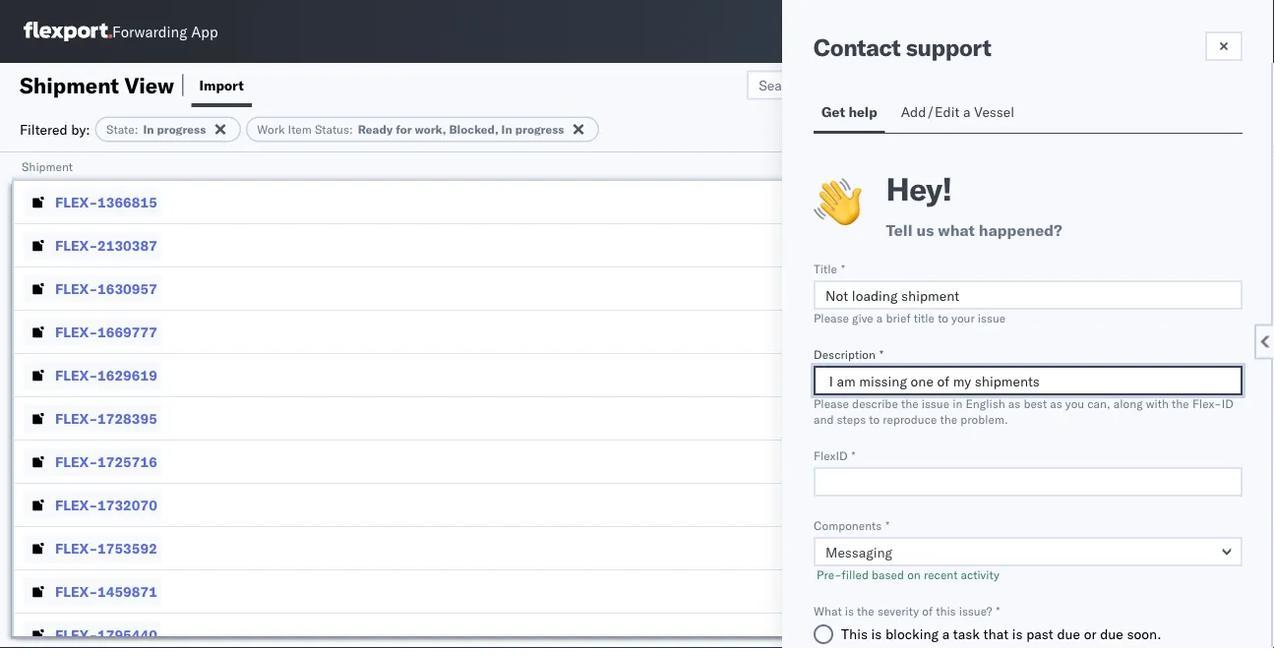 Task type: vqa. For each thing, say whether or not it's contained in the screenshot.
bottom Show
no



Task type: locate. For each thing, give the bounding box(es) containing it.
import button
[[191, 63, 252, 107]]

1 progress from the left
[[157, 122, 206, 137]]

what is the severity of this issue? *
[[814, 604, 1000, 618]]

as left best
[[1008, 396, 1021, 411]]

hey!
[[886, 169, 952, 209]]

2 flex- from the top
[[55, 237, 97, 254]]

recent
[[924, 567, 958, 582]]

in
[[143, 122, 154, 137], [501, 122, 512, 137]]

1 flex- from the top
[[55, 193, 97, 211]]

1 as from the left
[[1008, 396, 1021, 411]]

9 flex- from the top
[[55, 540, 97, 557]]

0 horizontal spatial as
[[1008, 396, 1021, 411]]

due right or
[[1100, 626, 1123, 643]]

flex- down flex-1630957 button
[[55, 323, 97, 340]]

1 horizontal spatial due
[[1100, 626, 1123, 643]]

1728395
[[97, 410, 157, 427]]

status
[[315, 122, 349, 137]]

0 horizontal spatial in
[[143, 122, 154, 137]]

to right the title
[[938, 310, 949, 325]]

11 flex- from the top
[[55, 626, 97, 643]]

flex- down the flex-1728395 'button'
[[55, 453, 97, 470]]

0 vertical spatial issue
[[978, 310, 1006, 325]]

flex-1366815
[[55, 193, 157, 211]]

flex- for 1630957
[[55, 280, 97, 297]]

shipment
[[20, 71, 119, 98], [22, 159, 73, 174]]

flex- down flex-1629619 button
[[55, 410, 97, 427]]

shipment inside button
[[22, 159, 73, 174]]

get
[[822, 103, 845, 121]]

0 vertical spatial shipment
[[20, 71, 119, 98]]

is for blocking
[[871, 626, 882, 643]]

1630957
[[97, 280, 157, 297]]

brief
[[886, 310, 911, 325]]

along
[[1114, 396, 1143, 411]]

tell
[[886, 220, 913, 240]]

activity
[[961, 567, 999, 582]]

0 horizontal spatial to
[[869, 412, 880, 427]]

what
[[814, 604, 842, 618]]

0 horizontal spatial :
[[135, 122, 138, 137]]

as
[[1008, 396, 1021, 411], [1050, 396, 1062, 411]]

2130387
[[97, 237, 157, 254]]

shipment button
[[12, 154, 1238, 174]]

state
[[106, 122, 135, 137]]

shipment for shipment
[[22, 159, 73, 174]]

pre-
[[817, 567, 842, 582]]

this is blocking a task that is past due or due soon.
[[841, 626, 1162, 643]]

shipment for shipment view
[[20, 71, 119, 98]]

flex-1732070 button
[[24, 491, 161, 519]]

0 vertical spatial to
[[938, 310, 949, 325]]

0 vertical spatial a
[[963, 103, 971, 121]]

state : in progress
[[106, 122, 206, 137]]

1 horizontal spatial issue
[[978, 310, 1006, 325]]

1 horizontal spatial in
[[501, 122, 512, 137]]

None text field
[[814, 280, 1243, 310], [814, 467, 1243, 497], [814, 280, 1243, 310], [814, 467, 1243, 497]]

4 flex- from the top
[[55, 323, 97, 340]]

0 horizontal spatial a
[[877, 310, 883, 325]]

2 in from the left
[[501, 122, 512, 137]]

7 flex- from the top
[[55, 453, 97, 470]]

1 horizontal spatial progress
[[515, 122, 564, 137]]

flex- up flex-2130387 button
[[55, 193, 97, 211]]

progress right blocked,
[[515, 122, 564, 137]]

* right flexid
[[852, 448, 856, 463]]

due
[[1057, 626, 1080, 643], [1100, 626, 1123, 643]]

👋
[[814, 172, 861, 232]]

flex- inside 'button'
[[55, 410, 97, 427]]

2 horizontal spatial a
[[963, 103, 971, 121]]

flex- down flex-2130387 button
[[55, 280, 97, 297]]

0 horizontal spatial is
[[845, 604, 854, 618]]

2 due from the left
[[1100, 626, 1123, 643]]

1732070
[[97, 496, 157, 514]]

flexport. image
[[24, 22, 112, 41]]

work
[[257, 122, 285, 137]]

: down the view
[[135, 122, 138, 137]]

happened?
[[979, 220, 1062, 240]]

5 flex- from the top
[[55, 367, 97, 384]]

import
[[199, 76, 244, 93]]

in right blocked,
[[501, 122, 512, 137]]

description *
[[814, 347, 883, 362]]

is
[[845, 604, 854, 618], [871, 626, 882, 643], [1012, 626, 1023, 643]]

is right the what at the bottom right of the page
[[845, 604, 854, 618]]

1 vertical spatial a
[[877, 310, 883, 325]]

flex- for 2130387
[[55, 237, 97, 254]]

8 flex- from the top
[[55, 496, 97, 514]]

add/edit a vessel
[[901, 103, 1015, 121]]

due left or
[[1057, 626, 1080, 643]]

2 : from the left
[[349, 122, 353, 137]]

Search... text field
[[747, 70, 961, 100]]

this
[[841, 626, 868, 643]]

1366815
[[97, 193, 157, 211]]

based
[[872, 567, 904, 582]]

the
[[901, 396, 919, 411], [1172, 396, 1189, 411], [940, 412, 958, 427], [857, 604, 874, 618]]

flex- inside button
[[55, 496, 97, 514]]

0 vertical spatial please
[[814, 310, 849, 325]]

work item status : ready for work, blocked, in progress
[[257, 122, 564, 137]]

flex- down flex-1732070 button on the left bottom of the page
[[55, 540, 97, 557]]

1 please from the top
[[814, 310, 849, 325]]

3 flex- from the top
[[55, 280, 97, 297]]

1 vertical spatial shipment
[[22, 159, 73, 174]]

components *
[[814, 518, 890, 533]]

flex- down flex-1459871 button
[[55, 626, 97, 643]]

please up and
[[814, 396, 849, 411]]

is right that
[[1012, 626, 1023, 643]]

2 horizontal spatial is
[[1012, 626, 1023, 643]]

2 vertical spatial a
[[942, 626, 950, 643]]

in right state
[[143, 122, 154, 137]]

flex- for 1725716
[[55, 453, 97, 470]]

please inside please describe the issue in english as best as you can, along with the flex-id and steps to reproduce the problem.
[[814, 396, 849, 411]]

flex-1725716
[[55, 453, 157, 470]]

app
[[191, 22, 218, 41]]

severity
[[878, 604, 919, 618]]

a inside button
[[963, 103, 971, 121]]

* right title
[[841, 261, 845, 276]]

0 horizontal spatial due
[[1057, 626, 1080, 643]]

flex- for 1795440
[[55, 626, 97, 643]]

as left "you"
[[1050, 396, 1062, 411]]

* right the components
[[886, 518, 890, 533]]

Search Shipments (/) text field
[[897, 17, 1087, 46]]

1 horizontal spatial :
[[349, 122, 353, 137]]

this
[[936, 604, 956, 618]]

issue left in
[[922, 396, 950, 411]]

1 : from the left
[[135, 122, 138, 137]]

6 flex- from the top
[[55, 410, 97, 427]]

shipment up the by:
[[20, 71, 119, 98]]

1 horizontal spatial as
[[1050, 396, 1062, 411]]

please left 'give'
[[814, 310, 849, 325]]

blocking
[[885, 626, 939, 643]]

a left vessel
[[963, 103, 971, 121]]

shipment down filtered
[[22, 159, 73, 174]]

or
[[1084, 626, 1097, 643]]

flex-1795440
[[55, 626, 157, 643]]

flex- down flex-1366815 button
[[55, 237, 97, 254]]

1 vertical spatial please
[[814, 396, 849, 411]]

flex-1630957
[[55, 280, 157, 297]]

flex- down flex-1669777 button
[[55, 367, 97, 384]]

resize handle column header
[[1234, 153, 1257, 648]]

view
[[124, 71, 174, 98]]

a right 'give'
[[877, 310, 883, 325]]

what
[[938, 220, 975, 240]]

flex-1753592
[[55, 540, 157, 557]]

flex-
[[55, 193, 97, 211], [55, 237, 97, 254], [55, 280, 97, 297], [55, 323, 97, 340], [55, 367, 97, 384], [55, 410, 97, 427], [55, 453, 97, 470], [55, 496, 97, 514], [55, 540, 97, 557], [55, 583, 97, 600], [55, 626, 97, 643]]

please
[[814, 310, 849, 325], [814, 396, 849, 411]]

issue
[[978, 310, 1006, 325], [922, 396, 950, 411]]

None text field
[[814, 366, 1243, 396]]

* for components *
[[886, 518, 890, 533]]

1 vertical spatial issue
[[922, 396, 950, 411]]

* right description
[[880, 347, 883, 362]]

flex-1753592 button
[[24, 535, 161, 562]]

in
[[953, 396, 963, 411]]

work,
[[415, 122, 446, 137]]

2 progress from the left
[[515, 122, 564, 137]]

flex- for 1459871
[[55, 583, 97, 600]]

0 horizontal spatial issue
[[922, 396, 950, 411]]

*
[[841, 261, 845, 276], [880, 347, 883, 362], [852, 448, 856, 463], [886, 518, 890, 533], [996, 604, 1000, 618]]

1 horizontal spatial a
[[942, 626, 950, 643]]

is right 'this'
[[871, 626, 882, 643]]

flex- inside 'button'
[[55, 540, 97, 557]]

1 horizontal spatial is
[[871, 626, 882, 643]]

progress down the view
[[157, 122, 206, 137]]

2 please from the top
[[814, 396, 849, 411]]

flex- for 1728395
[[55, 410, 97, 427]]

flex-2130387
[[55, 237, 157, 254]]

progress
[[157, 122, 206, 137], [515, 122, 564, 137]]

: left ready
[[349, 122, 353, 137]]

10 flex- from the top
[[55, 583, 97, 600]]

0 horizontal spatial progress
[[157, 122, 206, 137]]

flex- down flex-1725716 button
[[55, 496, 97, 514]]

you
[[1065, 396, 1084, 411]]

to down describe
[[869, 412, 880, 427]]

1 vertical spatial to
[[869, 412, 880, 427]]

flex- for 1669777
[[55, 323, 97, 340]]

the right with
[[1172, 396, 1189, 411]]

flex- down flex-1753592 'button' at left bottom
[[55, 583, 97, 600]]

a left task
[[942, 626, 950, 643]]

best
[[1024, 396, 1047, 411]]

:
[[135, 122, 138, 137], [349, 122, 353, 137]]

flex-1459871
[[55, 583, 157, 600]]

issue right your
[[978, 310, 1006, 325]]

2 as from the left
[[1050, 396, 1062, 411]]



Task type: describe. For each thing, give the bounding box(es) containing it.
with
[[1146, 396, 1169, 411]]

1629619
[[97, 367, 157, 384]]

1753592
[[97, 540, 157, 557]]

* for title *
[[841, 261, 845, 276]]

add/edit
[[901, 103, 960, 121]]

* right issue?
[[996, 604, 1000, 618]]

past
[[1026, 626, 1054, 643]]

can,
[[1088, 396, 1111, 411]]

os
[[1218, 24, 1237, 39]]

add/edit a vessel button
[[893, 94, 1028, 133]]

forwarding app link
[[24, 22, 218, 41]]

flex-1366815 button
[[24, 188, 161, 216]]

flexid
[[814, 448, 848, 463]]

1795440
[[97, 626, 157, 643]]

the up 'this'
[[857, 604, 874, 618]]

flex-1629619 button
[[24, 362, 161, 389]]

flex- for 1366815
[[55, 193, 97, 211]]

filtered
[[20, 121, 68, 138]]

item
[[288, 122, 312, 137]]

flex- for 1753592
[[55, 540, 97, 557]]

flex-1728395
[[55, 410, 157, 427]]

Messaging text field
[[814, 537, 1243, 567]]

flex-1728395 button
[[24, 405, 161, 432]]

flexid *
[[814, 448, 856, 463]]

flex-1669777
[[55, 323, 157, 340]]

1 in from the left
[[143, 122, 154, 137]]

get help button
[[814, 94, 885, 133]]

task
[[953, 626, 980, 643]]

help
[[849, 103, 877, 121]]

of
[[922, 604, 933, 618]]

is for the
[[845, 604, 854, 618]]

1669777
[[97, 323, 157, 340]]

* for description *
[[880, 347, 883, 362]]

the down in
[[940, 412, 958, 427]]

english
[[966, 396, 1005, 411]]

flex-2130387 button
[[24, 232, 161, 259]]

issue inside please describe the issue in english as best as you can, along with the flex-id and steps to reproduce the problem.
[[922, 396, 950, 411]]

filtered by:
[[20, 121, 90, 138]]

flex-1732070
[[55, 496, 157, 514]]

flex- for 1629619
[[55, 367, 97, 384]]

support
[[906, 32, 991, 62]]

shipment view
[[20, 71, 174, 98]]

on
[[907, 567, 921, 582]]

filled
[[842, 567, 869, 582]]

flex-1459871 button
[[24, 578, 161, 606]]

reproduce
[[883, 412, 937, 427]]

steps
[[837, 412, 866, 427]]

give
[[852, 310, 873, 325]]

flex-1795440 button
[[24, 621, 161, 648]]

* for flexid *
[[852, 448, 856, 463]]

components
[[814, 518, 882, 533]]

issue?
[[959, 604, 992, 618]]

flex-
[[1192, 396, 1222, 411]]

please for please give a brief title to your issue
[[814, 310, 849, 325]]

ready
[[358, 122, 393, 137]]

the up reproduce
[[901, 396, 919, 411]]

please describe the issue in english as best as you can, along with the flex-id and steps to reproduce the problem.
[[814, 396, 1234, 427]]

flex-1669777 button
[[24, 318, 161, 346]]

please for please describe the issue in english as best as you can, along with the flex-id and steps to reproduce the problem.
[[814, 396, 849, 411]]

please give a brief title to your issue
[[814, 310, 1006, 325]]

to inside please describe the issue in english as best as you can, along with the flex-id and steps to reproduce the problem.
[[869, 412, 880, 427]]

vessel
[[974, 103, 1015, 121]]

get help
[[822, 103, 877, 121]]

for
[[396, 122, 412, 137]]

title
[[814, 261, 837, 276]]

flex-1630957 button
[[24, 275, 161, 303]]

pre-filled based on recent activity
[[814, 567, 999, 582]]

describe
[[852, 396, 898, 411]]

title
[[914, 310, 935, 325]]

flex-1629619
[[55, 367, 157, 384]]

by:
[[71, 121, 90, 138]]

contact
[[814, 32, 901, 62]]

forwarding
[[112, 22, 187, 41]]

and
[[814, 412, 834, 427]]

tell us what happened?
[[886, 220, 1062, 240]]

1459871
[[97, 583, 157, 600]]

title *
[[814, 261, 845, 276]]

1 horizontal spatial to
[[938, 310, 949, 325]]

1 due from the left
[[1057, 626, 1080, 643]]

flex- for 1732070
[[55, 496, 97, 514]]

that
[[983, 626, 1009, 643]]

contact support
[[814, 32, 991, 62]]

forwarding app
[[112, 22, 218, 41]]

id
[[1222, 396, 1234, 411]]

1725716
[[97, 453, 157, 470]]

problem.
[[961, 412, 1008, 427]]

us
[[917, 220, 934, 240]]



